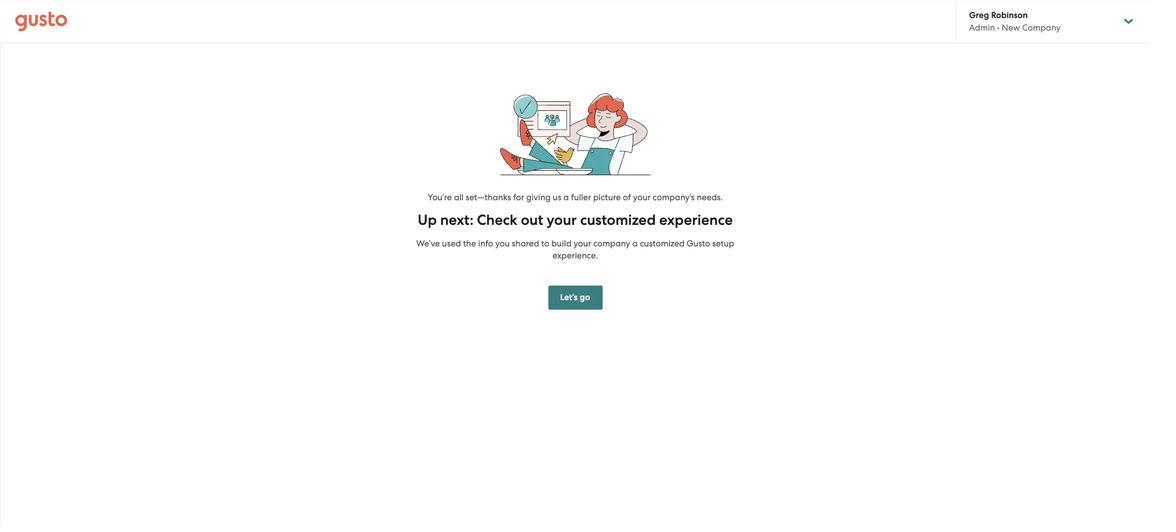 Task type: describe. For each thing, give the bounding box(es) containing it.
shared
[[512, 239, 539, 249]]

new
[[1002, 23, 1020, 33]]

setup
[[712, 239, 734, 249]]

info
[[478, 239, 493, 249]]

you're all set—thanks for giving us a fuller picture of your company's needs.
[[428, 192, 723, 203]]

a inside we've used the info you shared to build your company a customized gusto setup experience.
[[632, 239, 638, 249]]

your inside we've used the info you shared to build your company a customized gusto setup experience.
[[574, 239, 591, 249]]

1 vertical spatial your
[[547, 212, 577, 229]]

picture
[[593, 192, 621, 203]]

all
[[454, 192, 464, 203]]

greg robinson admin • new company
[[969, 10, 1061, 33]]

of
[[623, 192, 631, 203]]

let's
[[560, 293, 578, 303]]

•
[[997, 23, 1000, 33]]

experience
[[659, 212, 733, 229]]

we've used the info you shared to build your company a customized gusto setup experience.
[[416, 239, 734, 261]]

needs.
[[697, 192, 723, 203]]

the
[[463, 239, 476, 249]]

robinson
[[991, 10, 1028, 21]]

us
[[553, 192, 561, 203]]

admin
[[969, 23, 995, 33]]

fuller
[[571, 192, 591, 203]]

home image
[[15, 11, 67, 31]]

0 vertical spatial customized
[[580, 212, 656, 229]]

up next: check out your customized experience
[[418, 212, 733, 229]]

to
[[541, 239, 549, 249]]

company's
[[653, 192, 695, 203]]

up
[[418, 212, 437, 229]]

you
[[495, 239, 510, 249]]

greg
[[969, 10, 989, 21]]

experience.
[[553, 251, 598, 261]]

0 vertical spatial your
[[633, 192, 651, 203]]



Task type: vqa. For each thing, say whether or not it's contained in the screenshot.
top on
no



Task type: locate. For each thing, give the bounding box(es) containing it.
let's go button
[[548, 286, 603, 310]]

a
[[564, 192, 569, 203], [632, 239, 638, 249]]

you're
[[428, 192, 452, 203]]

set—thanks
[[466, 192, 511, 203]]

1 horizontal spatial a
[[632, 239, 638, 249]]

next:
[[440, 212, 474, 229]]

2 vertical spatial your
[[574, 239, 591, 249]]

1 vertical spatial a
[[632, 239, 638, 249]]

giving
[[526, 192, 551, 203]]

your up experience.
[[574, 239, 591, 249]]

out
[[521, 212, 543, 229]]

we've
[[416, 239, 440, 249]]

customized
[[580, 212, 656, 229], [640, 239, 685, 249]]

0 vertical spatial a
[[564, 192, 569, 203]]

used
[[442, 239, 461, 249]]

company
[[1022, 23, 1061, 33]]

customized left the gusto
[[640, 239, 685, 249]]

customized up the company
[[580, 212, 656, 229]]

customized inside we've used the info you shared to build your company a customized gusto setup experience.
[[640, 239, 685, 249]]

1 vertical spatial customized
[[640, 239, 685, 249]]

your
[[633, 192, 651, 203], [547, 212, 577, 229], [574, 239, 591, 249]]

your right of
[[633, 192, 651, 203]]

build
[[552, 239, 572, 249]]

a right us
[[564, 192, 569, 203]]

your down us
[[547, 212, 577, 229]]

let's go
[[560, 293, 590, 303]]

gusto
[[687, 239, 710, 249]]

go
[[580, 293, 590, 303]]

0 horizontal spatial a
[[564, 192, 569, 203]]

for
[[513, 192, 524, 203]]

company
[[593, 239, 630, 249]]

check
[[477, 212, 517, 229]]

a right the company
[[632, 239, 638, 249]]



